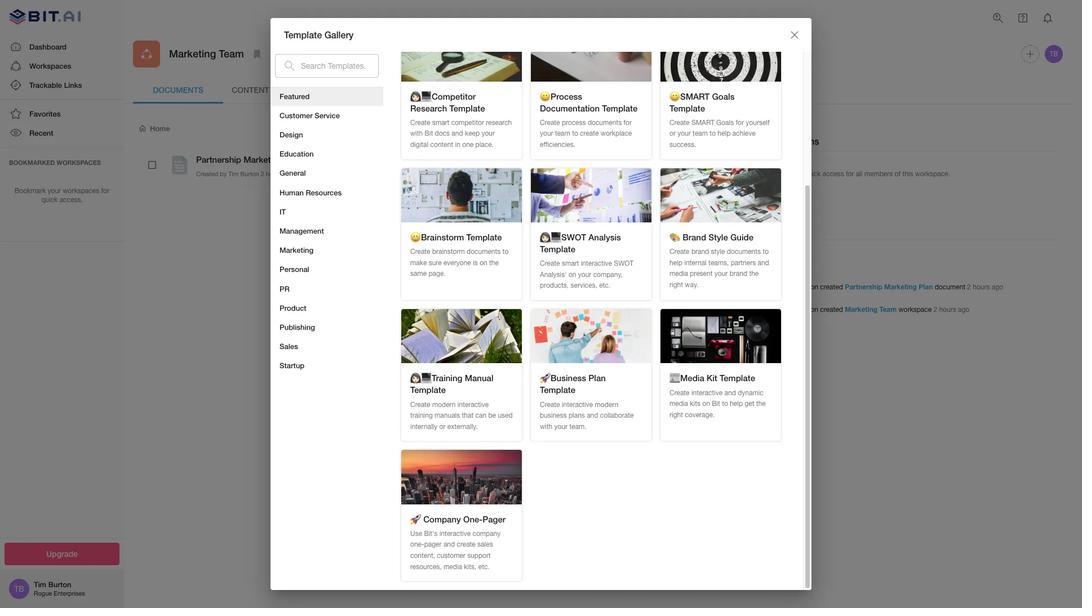 Task type: locate. For each thing, give the bounding box(es) containing it.
team
[[555, 130, 570, 138], [693, 130, 708, 138]]

sales
[[478, 541, 493, 549]]

plan up general
[[285, 154, 302, 165]]

0 vertical spatial right
[[670, 281, 683, 289]]

brand down partners
[[730, 270, 747, 278]]

1 vertical spatial with
[[540, 423, 553, 431]]

create inside create smart competitor research with bit docs and keep your digital content in one place.
[[410, 119, 430, 127]]

created inside tim burton created marketing team workspace 2 hours ago
[[820, 306, 843, 314]]

bookmarked
[[9, 159, 55, 166]]

resources
[[306, 188, 342, 197]]

template up is
[[466, 232, 502, 242]]

help inside create interactive and dynamic media kits on bit to help get the right coverage.
[[730, 400, 743, 408]]

1 horizontal spatial ago
[[958, 306, 970, 314]]

of
[[895, 170, 901, 178]]

0 horizontal spatial with
[[410, 130, 423, 138]]

analysis'
[[540, 271, 567, 279]]

0 vertical spatial the
[[489, 259, 499, 267]]

manual
[[465, 373, 494, 383]]

resources,
[[410, 563, 442, 571]]

right left way.
[[670, 281, 683, 289]]

ago up human
[[283, 171, 294, 177]]

dynamic
[[738, 389, 764, 397]]

template for 👩🏻💻competitor research template
[[450, 103, 485, 113]]

1 vertical spatial media
[[670, 400, 688, 408]]

internally
[[410, 423, 438, 431]]

create inside create interactive modern business plans and collaborate with your team.
[[540, 401, 560, 409]]

0 vertical spatial quick
[[805, 170, 821, 178]]

tab list containing documents
[[133, 77, 1065, 104]]

create inside create process documents for your team to create workplace efficiencies.
[[540, 119, 560, 127]]

create for 😀process documentation template
[[540, 119, 560, 127]]

and right partners
[[758, 259, 769, 267]]

1 vertical spatial on
[[569, 271, 576, 279]]

recent
[[29, 129, 53, 138]]

2 horizontal spatial 2
[[967, 284, 971, 292]]

modern up the collaborate
[[595, 401, 618, 409]]

your inside create smart competitor research with bit docs and keep your digital content in one place.
[[482, 130, 495, 138]]

0 horizontal spatial team
[[555, 130, 570, 138]]

1 horizontal spatial 2
[[934, 306, 937, 314]]

or
[[670, 130, 676, 138], [439, 423, 446, 431]]

workspaces
[[57, 159, 101, 166]]

2 vertical spatial ago
[[958, 306, 970, 314]]

template inside "👩🏻💻competitor research template"
[[450, 103, 485, 113]]

management button
[[271, 221, 383, 241]]

0 horizontal spatial on
[[480, 259, 487, 267]]

create brand style documents to help internal teams, partners and media present your brand the right way.
[[670, 248, 769, 289]]

😀process documentation template image
[[531, 27, 652, 82]]

quick down bookmark
[[41, 196, 58, 204]]

the inside create interactive and dynamic media kits on bit to help get the right coverage.
[[756, 400, 766, 408]]

personal
[[280, 265, 309, 274]]

2 vertical spatial help
[[730, 400, 743, 408]]

template up the competitor
[[450, 103, 485, 113]]

help left achieve
[[718, 130, 731, 138]]

template down 👩🏻💻swot
[[540, 244, 576, 254]]

on right kits
[[702, 400, 710, 408]]

for up achieve
[[736, 119, 744, 127]]

0 vertical spatial insights
[[340, 85, 377, 95]]

plan right 🚀business
[[589, 373, 606, 383]]

template for 👩🏻💻swot analysis template
[[540, 244, 576, 254]]

2 modern from the left
[[595, 401, 618, 409]]

create inside create modern interactive training manuals that can be used internally or externally.
[[410, 401, 430, 409]]

to inside create process documents for your team to create workplace efficiencies.
[[572, 130, 578, 138]]

2 vertical spatial the
[[756, 400, 766, 408]]

quick
[[805, 170, 821, 178], [41, 196, 58, 204]]

template down 🚀business
[[540, 385, 576, 395]]

documents
[[153, 85, 203, 95]]

your up 'access.'
[[48, 187, 61, 195]]

template up workplace
[[602, 103, 638, 113]]

the right is
[[489, 259, 499, 267]]

kit
[[707, 373, 717, 383]]

2 horizontal spatial on
[[702, 400, 710, 408]]

help for 📰media kit template
[[730, 400, 743, 408]]

interactive inside create interactive and dynamic media kits on bit to help get the right coverage.
[[692, 389, 723, 397]]

1 horizontal spatial hours
[[939, 306, 956, 314]]

pager
[[483, 514, 506, 525]]

burton inside tim burton created marketing team workspace 2 hours ago
[[798, 306, 818, 314]]

template
[[284, 29, 322, 40], [450, 103, 485, 113], [602, 103, 638, 113], [670, 103, 705, 113], [466, 232, 502, 242], [540, 244, 576, 254], [720, 373, 755, 383], [410, 385, 446, 395], [540, 385, 576, 395]]

0 vertical spatial with
[[410, 130, 423, 138]]

to inside the create brainstorm documents to make sure everyone is on the same page.
[[503, 248, 509, 256]]

0 vertical spatial media
[[670, 270, 688, 278]]

0 vertical spatial bit
[[425, 130, 433, 138]]

0 horizontal spatial plan
[[285, 154, 302, 165]]

and inside use bit's interactive company one-pager and create sales content, customer support resources, media kits, etc.
[[444, 541, 455, 549]]

1 horizontal spatial etc.
[[599, 282, 611, 290]]

for up workplace
[[624, 119, 632, 127]]

burton inside tim burton rogue enterprises
[[48, 581, 71, 590]]

with inside create interactive modern business plans and collaborate with your team.
[[540, 423, 553, 431]]

0 vertical spatial goals
[[712, 91, 735, 101]]

1 created from the top
[[820, 284, 843, 292]]

create up success.
[[670, 119, 690, 127]]

0 vertical spatial 2
[[261, 171, 264, 177]]

company
[[423, 514, 461, 525]]

team left the bookmark image
[[219, 48, 244, 60]]

template inside 😀process documentation template
[[602, 103, 638, 113]]

0 horizontal spatial bit
[[425, 130, 433, 138]]

2 right workspace
[[934, 306, 937, 314]]

0 horizontal spatial quick
[[41, 196, 58, 204]]

media down customer
[[444, 563, 462, 571]]

to inside create smart goals for yourself or your team to help achieve success.
[[710, 130, 716, 138]]

create process documents for your team to create workplace efficiencies.
[[540, 119, 632, 149]]

template up dynamic on the right bottom
[[720, 373, 755, 383]]

pin
[[765, 170, 774, 178]]

0 horizontal spatial smart
[[432, 119, 449, 127]]

tim burton created marketing team workspace 2 hours ago
[[785, 306, 970, 314]]

etc. down support
[[478, 563, 490, 571]]

keep
[[465, 130, 480, 138]]

for
[[624, 119, 632, 127], [736, 119, 744, 127], [795, 170, 803, 178], [846, 170, 854, 178], [101, 187, 109, 195]]

0 horizontal spatial documents
[[467, 248, 501, 256]]

0 horizontal spatial team
[[219, 48, 244, 60]]

1 vertical spatial plan
[[919, 283, 933, 292]]

partnership
[[196, 154, 241, 165], [845, 283, 883, 292]]

or down manuals
[[439, 423, 446, 431]]

team up efficiencies. at the top
[[555, 130, 570, 138]]

1 vertical spatial created
[[820, 306, 843, 314]]

help left get
[[730, 400, 743, 408]]

business
[[540, 412, 567, 420]]

trackable links
[[29, 81, 82, 90]]

template for 😀smart goals template
[[670, 103, 705, 113]]

0 vertical spatial brand
[[692, 248, 709, 256]]

2 down partnership marketing plan
[[261, 171, 264, 177]]

1 horizontal spatial or
[[670, 130, 676, 138]]

template inside 😀smart goals template
[[670, 103, 705, 113]]

interactive for company
[[440, 530, 471, 538]]

1 modern from the left
[[432, 401, 456, 409]]

documents up partners
[[727, 248, 761, 256]]

1 team from the left
[[555, 130, 570, 138]]

interactive down "🚀 company one-pager"
[[440, 530, 471, 538]]

1 horizontal spatial bit
[[712, 400, 720, 408]]

create inside create interactive and dynamic media kits on bit to help get the right coverage.
[[670, 389, 690, 397]]

1 vertical spatial insights
[[765, 225, 797, 235]]

the inside create brand style documents to help internal teams, partners and media present your brand the right way.
[[749, 270, 759, 278]]

bit up the coverage.
[[712, 400, 720, 408]]

partnership up marketing team link in the right of the page
[[845, 283, 883, 292]]

1 horizontal spatial team
[[693, 130, 708, 138]]

bit left docs
[[425, 130, 433, 138]]

hours up human
[[266, 171, 282, 177]]

template for 🚀business plan template
[[540, 385, 576, 395]]

marketing inside marketing button
[[280, 246, 314, 255]]

your inside bookmark your workspaces for quick access.
[[48, 187, 61, 195]]

😀brainstorm template image
[[401, 168, 522, 223]]

create up the "business" on the bottom of the page
[[540, 401, 560, 409]]

brand up internal
[[692, 248, 709, 256]]

plans
[[569, 412, 585, 420]]

2 vertical spatial hours
[[939, 306, 956, 314]]

template left gallery
[[284, 29, 322, 40]]

0 horizontal spatial insights
[[340, 85, 377, 95]]

0 vertical spatial or
[[670, 130, 676, 138]]

help left internal
[[670, 259, 683, 267]]

customer
[[437, 552, 466, 560]]

1 vertical spatial the
[[749, 270, 759, 278]]

tim for enterprises
[[34, 581, 46, 590]]

with down the "business" on the bottom of the page
[[540, 423, 553, 431]]

interactive for manual
[[458, 401, 489, 409]]

modern
[[432, 401, 456, 409], [595, 401, 618, 409]]

2 inside tim burton created marketing team workspace 2 hours ago
[[934, 306, 937, 314]]

1 vertical spatial create
[[457, 541, 476, 549]]

your down teams,
[[715, 270, 728, 278]]

😀smart
[[670, 91, 710, 101]]

template inside 👩🏻💻training manual template
[[410, 385, 446, 395]]

create inside use bit's interactive company one-pager and create sales content, customer support resources, media kits, etc.
[[457, 541, 476, 549]]

goals up achieve
[[717, 119, 734, 127]]

collaborate
[[600, 412, 634, 420]]

for right items
[[795, 170, 803, 178]]

your inside create interactive modern business plans and collaborate with your team.
[[554, 423, 568, 431]]

insights up today
[[765, 225, 797, 235]]

create down "process"
[[580, 130, 599, 138]]

template inside 👩🏻💻swot analysis template
[[540, 244, 576, 254]]

your up efficiencies. at the top
[[540, 130, 553, 138]]

and up customer
[[444, 541, 455, 549]]

1 horizontal spatial brand
[[730, 270, 747, 278]]

create for 🚀business plan template
[[540, 401, 560, 409]]

interactive up company,
[[581, 260, 612, 268]]

1 vertical spatial tb
[[14, 585, 24, 594]]

etc.
[[599, 282, 611, 290], [478, 563, 490, 571]]

0 horizontal spatial modern
[[432, 401, 456, 409]]

0 vertical spatial team
[[219, 48, 244, 60]]

for inside bookmark your workspaces for quick access.
[[101, 187, 109, 195]]

ago inside tim burton created partnership marketing plan document 2 hours ago
[[992, 284, 1003, 292]]

library
[[271, 85, 305, 95]]

template for 😀process documentation template
[[602, 103, 638, 113]]

created
[[196, 171, 218, 177]]

2 horizontal spatial documents
[[727, 248, 761, 256]]

for inside create process documents for your team to create workplace efficiencies.
[[624, 119, 632, 127]]

on inside create interactive and dynamic media kits on bit to help get the right coverage.
[[702, 400, 710, 408]]

smart up docs
[[432, 119, 449, 127]]

coverage.
[[685, 411, 715, 419]]

for inside create smart goals for yourself or your team to help achieve success.
[[736, 119, 744, 127]]

team down "smart"
[[693, 130, 708, 138]]

and inside create brand style documents to help internal teams, partners and media present your brand the right way.
[[758, 259, 769, 267]]

and up in
[[452, 130, 463, 138]]

create for 🎨 brand style guide
[[670, 248, 690, 256]]

team inside create smart goals for yourself or your team to help achieve success.
[[693, 130, 708, 138]]

0 horizontal spatial etc.
[[478, 563, 490, 571]]

marketing up personal
[[280, 246, 314, 255]]

2 team from the left
[[693, 130, 708, 138]]

2 horizontal spatial hours
[[973, 284, 990, 292]]

template down 😀smart
[[670, 103, 705, 113]]

ago down document
[[958, 306, 970, 314]]

your inside create process documents for your team to create workplace efficiencies.
[[540, 130, 553, 138]]

settings link
[[404, 77, 494, 104]]

2 vertical spatial plan
[[589, 373, 606, 383]]

media up way.
[[670, 270, 688, 278]]

1 vertical spatial quick
[[41, 196, 58, 204]]

documents link
[[133, 77, 223, 104]]

on inside the create brainstorm documents to make sure everyone is on the same page.
[[480, 259, 487, 267]]

your up services, at the top of the page
[[578, 271, 592, 279]]

documents inside create brand style documents to help internal teams, partners and media present your brand the right way.
[[727, 248, 761, 256]]

2 right document
[[967, 284, 971, 292]]

and right 'plans'
[[587, 412, 598, 420]]

for right workspaces
[[101, 187, 109, 195]]

management
[[280, 227, 324, 236]]

hours right document
[[973, 284, 990, 292]]

1 horizontal spatial documents
[[588, 119, 622, 127]]

2 right from the top
[[670, 411, 683, 419]]

2 vertical spatial on
[[702, 400, 710, 408]]

goals
[[712, 91, 735, 101], [717, 119, 734, 127]]

0 horizontal spatial partnership
[[196, 154, 241, 165]]

create down 📰media
[[670, 389, 690, 397]]

on right is
[[480, 259, 487, 267]]

insights down search templates... search field on the top left
[[340, 85, 377, 95]]

0 horizontal spatial hours
[[266, 171, 282, 177]]

interactive inside use bit's interactive company one-pager and create sales content, customer support resources, media kits, etc.
[[440, 530, 471, 538]]

create inside the create brainstorm documents to make sure everyone is on the same page.
[[410, 248, 430, 256]]

bit
[[425, 130, 433, 138], [712, 400, 720, 408]]

0 vertical spatial etc.
[[599, 282, 611, 290]]

right left the coverage.
[[670, 411, 683, 419]]

2 vertical spatial media
[[444, 563, 462, 571]]

0 vertical spatial create
[[580, 130, 599, 138]]

create down research
[[410, 119, 430, 127]]

kits,
[[464, 563, 477, 571]]

smart for analysis
[[562, 260, 579, 268]]

interactive up that
[[458, 401, 489, 409]]

create up support
[[457, 541, 476, 549]]

tab list
[[133, 77, 1065, 104]]

create inside create smart interactive swot analysis' on your company, products, services, etc.
[[540, 260, 560, 268]]

created up tim burton created marketing team workspace 2 hours ago
[[820, 284, 843, 292]]

1 vertical spatial right
[[670, 411, 683, 419]]

👩🏻💻competitor research template
[[410, 91, 485, 113]]

tim burton rogue enterprises
[[34, 581, 85, 598]]

tim inside tim burton created marketing team workspace 2 hours ago
[[785, 306, 796, 314]]

0 vertical spatial tb
[[1050, 50, 1058, 58]]

one
[[462, 141, 474, 149]]

1 right from the top
[[670, 281, 683, 289]]

hours down document
[[939, 306, 956, 314]]

2 horizontal spatial ago
[[992, 284, 1003, 292]]

2 created from the top
[[820, 306, 843, 314]]

documentation
[[540, 103, 600, 113]]

0 horizontal spatial create
[[457, 541, 476, 549]]

smart inside create smart interactive swot analysis' on your company, products, services, etc.
[[562, 260, 579, 268]]

media left kits
[[670, 400, 688, 408]]

0 horizontal spatial ago
[[283, 171, 294, 177]]

pr
[[280, 284, 290, 293]]

help inside create brand style documents to help internal teams, partners and media present your brand the right way.
[[670, 259, 683, 267]]

burton inside tim burton created partnership marketing plan document 2 hours ago
[[798, 284, 818, 292]]

1 vertical spatial or
[[439, 423, 446, 431]]

1 vertical spatial hours
[[973, 284, 990, 292]]

documents inside the create brainstorm documents to make sure everyone is on the same page.
[[467, 248, 501, 256]]

template inside 🚀business plan template
[[540, 385, 576, 395]]

content
[[232, 85, 269, 95]]

smart inside create smart competitor research with bit docs and keep your digital content in one place.
[[432, 119, 449, 127]]

partnership up by
[[196, 154, 241, 165]]

plan
[[285, 154, 302, 165], [919, 283, 933, 292], [589, 373, 606, 383]]

create inside create smart goals for yourself or your team to help achieve success.
[[670, 119, 690, 127]]

create
[[580, 130, 599, 138], [457, 541, 476, 549]]

burton for enterprises
[[48, 581, 71, 590]]

1 horizontal spatial create
[[580, 130, 599, 138]]

dashboard button
[[0, 37, 124, 56]]

the down partners
[[749, 270, 759, 278]]

interactive down kit
[[692, 389, 723, 397]]

style
[[709, 232, 728, 242]]

sales
[[280, 342, 298, 351]]

smart up analysis'
[[562, 260, 579, 268]]

your down the "business" on the bottom of the page
[[554, 423, 568, 431]]

0 vertical spatial ago
[[283, 171, 294, 177]]

1 vertical spatial 2
[[967, 284, 971, 292]]

burton for partnership
[[798, 284, 818, 292]]

1 horizontal spatial with
[[540, 423, 553, 431]]

2 vertical spatial 2
[[934, 306, 937, 314]]

use
[[410, 530, 422, 538]]

or up success.
[[670, 130, 676, 138]]

create inside create brand style documents to help internal teams, partners and media present your brand the right way.
[[670, 248, 690, 256]]

create
[[410, 119, 430, 127], [540, 119, 560, 127], [670, 119, 690, 127], [695, 123, 719, 133], [410, 248, 430, 256], [670, 248, 690, 256], [540, 260, 560, 268], [670, 389, 690, 397], [410, 401, 430, 409], [540, 401, 560, 409]]

be
[[488, 412, 496, 420]]

help inside create smart goals for yourself or your team to help achieve success.
[[718, 130, 731, 138]]

hours inside tim burton created partnership marketing plan document 2 hours ago
[[973, 284, 990, 292]]

one-
[[410, 541, 424, 549]]

quick left access
[[805, 170, 821, 178]]

documents up is
[[467, 248, 501, 256]]

👩🏻💻training manual template
[[410, 373, 494, 395]]

etc. down company,
[[599, 282, 611, 290]]

1 vertical spatial etc.
[[478, 563, 490, 571]]

1 vertical spatial team
[[880, 306, 897, 314]]

with up the digital
[[410, 130, 423, 138]]

interactive inside create smart interactive swot analysis' on your company, products, services, etc.
[[581, 260, 612, 268]]

tim inside tim burton created partnership marketing plan document 2 hours ago
[[785, 284, 796, 292]]

it
[[280, 207, 286, 216]]

1 vertical spatial goals
[[717, 119, 734, 127]]

featured button
[[271, 87, 383, 106]]

and left dynamic on the right bottom
[[725, 389, 736, 397]]

0 horizontal spatial or
[[439, 423, 446, 431]]

competitor
[[451, 119, 484, 127]]

create smart competitor research with bit docs and keep your digital content in one place.
[[410, 119, 512, 149]]

1 vertical spatial ago
[[992, 284, 1003, 292]]

1 vertical spatial bit
[[712, 400, 720, 408]]

workspaces button
[[0, 56, 124, 76]]

services,
[[571, 282, 597, 290]]

your up place.
[[482, 130, 495, 138]]

on up services, at the top of the page
[[569, 271, 576, 279]]

customer service
[[280, 111, 340, 120]]

create up make
[[410, 248, 430, 256]]

1 vertical spatial brand
[[730, 270, 747, 278]]

create for company
[[457, 541, 476, 549]]

1 horizontal spatial smart
[[562, 260, 579, 268]]

1 horizontal spatial plan
[[589, 373, 606, 383]]

marketing up created by tim burton 2 hours ago
[[244, 154, 283, 165]]

create inside create process documents for your team to create workplace efficiencies.
[[580, 130, 599, 138]]

interactive inside create modern interactive training manuals that can be used internally or externally.
[[458, 401, 489, 409]]

home link
[[138, 124, 170, 134]]

marketing team
[[169, 48, 244, 60]]

media inside create brand style documents to help internal teams, partners and media present your brand the right way.
[[670, 270, 688, 278]]

one-
[[463, 514, 483, 525]]

0 vertical spatial help
[[718, 130, 731, 138]]

0 vertical spatial hours
[[266, 171, 282, 177]]

0 vertical spatial smart
[[432, 119, 449, 127]]

create new button
[[686, 117, 747, 140]]

1 horizontal spatial on
[[569, 271, 576, 279]]

template down the 👩🏻💻training
[[410, 385, 446, 395]]

create up training
[[410, 401, 430, 409]]

your up success.
[[678, 130, 691, 138]]

for left all
[[846, 170, 854, 178]]

plan inside 🚀business plan template
[[589, 373, 606, 383]]

tim inside tim burton rogue enterprises
[[34, 581, 46, 590]]

plan left document
[[919, 283, 933, 292]]

📰media kit template image
[[661, 309, 781, 364]]

0 horizontal spatial brand
[[692, 248, 709, 256]]

1 horizontal spatial team
[[880, 306, 897, 314]]

with inside create smart competitor research with bit docs and keep your digital content in one place.
[[410, 130, 423, 138]]

1 horizontal spatial partnership
[[845, 283, 883, 292]]

1 vertical spatial partnership
[[845, 283, 883, 292]]

personal button
[[271, 260, 383, 279]]

created left marketing team link in the right of the page
[[820, 306, 843, 314]]

0 vertical spatial created
[[820, 284, 843, 292]]

0 vertical spatial on
[[480, 259, 487, 267]]

1 vertical spatial smart
[[562, 260, 579, 268]]

workspaces
[[63, 187, 99, 195]]

interactive
[[581, 260, 612, 268], [692, 389, 723, 397], [458, 401, 489, 409], [562, 401, 593, 409], [440, 530, 471, 538]]

create interactive and dynamic media kits on bit to help get the right coverage.
[[670, 389, 766, 419]]

modern up manuals
[[432, 401, 456, 409]]

goals up new
[[712, 91, 735, 101]]

general
[[280, 169, 306, 178]]

workspace
[[899, 306, 932, 314]]

1 vertical spatial help
[[670, 259, 683, 267]]

workplace
[[601, 130, 632, 138]]

the right get
[[756, 400, 766, 408]]

documents up workplace
[[588, 119, 622, 127]]

create up efficiencies. at the top
[[540, 119, 560, 127]]

template for 👩🏻💻training manual template
[[410, 385, 446, 395]]

documents inside create process documents for your team to create workplace efficiencies.
[[588, 119, 622, 127]]

or inside create smart goals for yourself or your team to help achieve success.
[[670, 130, 676, 138]]

1 horizontal spatial modern
[[595, 401, 618, 409]]

tb inside 'button'
[[1050, 50, 1058, 58]]

created inside tim burton created partnership marketing plan document 2 hours ago
[[820, 284, 843, 292]]

👩🏻💻training
[[410, 373, 462, 383]]

team inside create process documents for your team to create workplace efficiencies.
[[555, 130, 570, 138]]

teams,
[[709, 259, 729, 267]]

ago right document
[[992, 284, 1003, 292]]

1 horizontal spatial tb
[[1050, 50, 1058, 58]]

interactive for analysis
[[581, 260, 612, 268]]

team down 'partnership marketing plan' link
[[880, 306, 897, 314]]



Task type: describe. For each thing, give the bounding box(es) containing it.
to inside create interactive and dynamic media kits on bit to help get the right coverage.
[[722, 400, 728, 408]]

create for 👩🏻💻training manual template
[[410, 401, 430, 409]]

marketing team link
[[845, 306, 897, 314]]

content library link
[[223, 77, 313, 104]]

enterprises
[[54, 591, 85, 598]]

tim for partnership
[[785, 284, 796, 292]]

support
[[467, 552, 491, 560]]

template gallery dialog
[[271, 0, 812, 591]]

created for partnership
[[820, 284, 843, 292]]

👩🏻💻swot
[[540, 232, 586, 242]]

workspace.
[[915, 170, 950, 178]]

create for 😀smart goals template
[[670, 119, 690, 127]]

products,
[[540, 282, 569, 290]]

goals inside 😀smart goals template
[[712, 91, 735, 101]]

marketing up documents
[[169, 48, 216, 60]]

documents for template
[[467, 248, 501, 256]]

and inside create interactive modern business plans and collaborate with your team.
[[587, 412, 598, 420]]

success.
[[670, 141, 696, 149]]

👩🏻💻competitor research template image
[[401, 27, 522, 82]]

0 vertical spatial partnership
[[196, 154, 241, 165]]

quick inside bookmark your workspaces for quick access.
[[41, 196, 58, 204]]

and inside create smart competitor research with bit docs and keep your digital content in one place.
[[452, 130, 463, 138]]

this
[[903, 170, 913, 178]]

👩🏻💻training manual template image
[[401, 309, 522, 364]]

1 horizontal spatial insights
[[765, 225, 797, 235]]

members
[[865, 170, 893, 178]]

new
[[721, 123, 738, 133]]

0 horizontal spatial tb
[[14, 585, 24, 594]]

or inside create modern interactive training manuals that can be used internally or externally.
[[439, 423, 446, 431]]

research
[[486, 119, 512, 127]]

manuals
[[435, 412, 460, 420]]

your inside create smart goals for yourself or your team to help achieve success.
[[678, 130, 691, 138]]

favorites button
[[0, 104, 124, 124]]

partnership marketing plan link
[[845, 283, 933, 292]]

place.
[[476, 141, 494, 149]]

achieve
[[733, 130, 756, 138]]

etc. inside use bit's interactive company one-pager and create sales content, customer support resources, media kits, etc.
[[478, 563, 490, 571]]

2 horizontal spatial plan
[[919, 283, 933, 292]]

marketing up workspace
[[884, 283, 917, 292]]

bookmarked workspaces
[[9, 159, 101, 166]]

page.
[[429, 270, 446, 278]]

right inside create interactive and dynamic media kits on bit to help get the right coverage.
[[670, 411, 683, 419]]

media inside create interactive and dynamic media kits on bit to help get the right coverage.
[[670, 400, 688, 408]]

on inside create smart interactive swot analysis' on your company, products, services, etc.
[[569, 271, 576, 279]]

present
[[690, 270, 713, 278]]

0 horizontal spatial 2
[[261, 171, 264, 177]]

create for 👩🏻💻swot analysis template
[[540, 260, 560, 268]]

create smart interactive swot analysis' on your company, products, services, etc.
[[540, 260, 634, 290]]

modern inside create interactive modern business plans and collaborate with your team.
[[595, 401, 618, 409]]

etc. inside create smart interactive swot analysis' on your company, products, services, etc.
[[599, 282, 611, 290]]

items
[[796, 136, 819, 147]]

that
[[462, 412, 474, 420]]

🚀business plan template
[[540, 373, 606, 395]]

remove favorite image
[[306, 153, 320, 167]]

2 inside tim burton created partnership marketing plan document 2 hours ago
[[967, 284, 971, 292]]

template for 📰media kit template
[[720, 373, 755, 383]]

education
[[280, 149, 314, 159]]

😀smart goals template image
[[661, 27, 781, 82]]

create smart goals for yourself or your team to help achieve success.
[[670, 119, 770, 149]]

🚀 company one-pager
[[410, 514, 506, 525]]

insights inside tab list
[[340, 85, 377, 95]]

service
[[315, 111, 340, 120]]

general button
[[271, 164, 383, 183]]

bookmark
[[15, 187, 46, 195]]

rogue
[[34, 591, 52, 598]]

insights link
[[313, 77, 404, 104]]

guide
[[730, 232, 754, 242]]

recent button
[[0, 124, 124, 143]]

1 horizontal spatial quick
[[805, 170, 821, 178]]

🚀 company one-pager image
[[401, 451, 522, 505]]

pin items for quick access for all members of this workspace.
[[765, 170, 950, 178]]

create for 📰media kit template
[[670, 389, 690, 397]]

ago inside tim burton created marketing team workspace 2 hours ago
[[958, 306, 970, 314]]

and inside create interactive and dynamic media kits on bit to help get the right coverage.
[[725, 389, 736, 397]]

partnership marketing plan
[[196, 154, 302, 165]]

content,
[[410, 552, 435, 560]]

research
[[410, 103, 447, 113]]

upgrade button
[[5, 543, 120, 566]]

human resources button
[[271, 183, 383, 202]]

make
[[410, 259, 427, 267]]

for for 😀process documentation template
[[624, 119, 632, 127]]

dashboard
[[29, 42, 67, 51]]

sales button
[[271, 337, 383, 356]]

documents for documentation
[[588, 119, 622, 127]]

brand
[[683, 232, 706, 242]]

🚀
[[410, 514, 421, 525]]

create brainstorm documents to make sure everyone is on the same page.
[[410, 248, 509, 278]]

bookmark image
[[250, 47, 264, 61]]

create for 👩🏻💻competitor research template
[[410, 119, 430, 127]]

internal
[[684, 259, 707, 267]]

smart
[[692, 119, 715, 127]]

startup button
[[271, 356, 383, 376]]

0 vertical spatial plan
[[285, 154, 302, 165]]

bit inside create smart competitor research with bit docs and keep your digital content in one place.
[[425, 130, 433, 138]]

swot
[[614, 260, 634, 268]]

human
[[280, 188, 304, 197]]

way.
[[685, 281, 699, 289]]

style
[[711, 248, 725, 256]]

bookmark your workspaces for quick access.
[[15, 187, 109, 204]]

create modern interactive training manuals that can be used internally or externally.
[[410, 401, 513, 431]]

all
[[856, 170, 863, 178]]

📰media kit template
[[670, 373, 755, 383]]

create inside create new button
[[695, 123, 719, 133]]

hours inside tim burton created marketing team workspace 2 hours ago
[[939, 306, 956, 314]]

your inside create smart interactive swot analysis' on your company, products, services, etc.
[[578, 271, 592, 279]]

help for 😀smart goals template
[[718, 130, 731, 138]]

goals inside create smart goals for yourself or your team to help achieve success.
[[717, 119, 734, 127]]

for for bookmarked workspaces
[[101, 187, 109, 195]]

same
[[410, 270, 427, 278]]

marketing down 'partnership marketing plan' link
[[845, 306, 878, 314]]

upgrade
[[46, 549, 78, 559]]

product
[[280, 304, 306, 313]]

the inside the create brainstorm documents to make sure everyone is on the same page.
[[489, 259, 499, 267]]

modern inside create modern interactive training manuals that can be used internally or externally.
[[432, 401, 456, 409]]

smart for research
[[432, 119, 449, 127]]

created for marketing
[[820, 306, 843, 314]]

🎨 brand style guide image
[[661, 168, 781, 223]]

tim for marketing
[[785, 306, 796, 314]]

docs
[[435, 130, 450, 138]]

interactive inside create interactive modern business plans and collaborate with your team.
[[562, 401, 593, 409]]

featured
[[280, 92, 310, 101]]

👩🏻💻swot analysis template image
[[531, 168, 652, 223]]

right inside create brand style documents to help internal teams, partners and media present your brand the right way.
[[670, 281, 683, 289]]

externally.
[[447, 423, 478, 431]]

used
[[498, 412, 513, 420]]

Search Templates... search field
[[301, 54, 379, 78]]

😀brainstorm
[[410, 232, 464, 242]]

trackable links button
[[0, 76, 124, 95]]

your inside create brand style documents to help internal teams, partners and media present your brand the right way.
[[715, 270, 728, 278]]

create for 😀brainstorm template
[[410, 248, 430, 256]]

it button
[[271, 202, 383, 221]]

to inside create brand style documents to help internal teams, partners and media present your brand the right way.
[[763, 248, 769, 256]]

🎨
[[670, 232, 680, 242]]

for for 😀smart goals template
[[736, 119, 744, 127]]

company,
[[593, 271, 623, 279]]

media inside use bit's interactive company one-pager and create sales content, customer support resources, media kits, etc.
[[444, 563, 462, 571]]

analysis
[[589, 232, 621, 242]]

tb button
[[1043, 43, 1065, 65]]

access
[[823, 170, 844, 178]]

content library
[[232, 85, 305, 95]]

burton for marketing
[[798, 306, 818, 314]]

🚀business plan template image
[[531, 309, 652, 364]]

partners
[[731, 259, 756, 267]]

👩🏻💻swot analysis template
[[540, 232, 621, 254]]

get
[[745, 400, 754, 408]]

product button
[[271, 299, 383, 318]]

bit inside create interactive and dynamic media kits on bit to help get the right coverage.
[[712, 400, 720, 408]]

create for documentation
[[580, 130, 599, 138]]



Task type: vqa. For each thing, say whether or not it's contained in the screenshot.
the who
no



